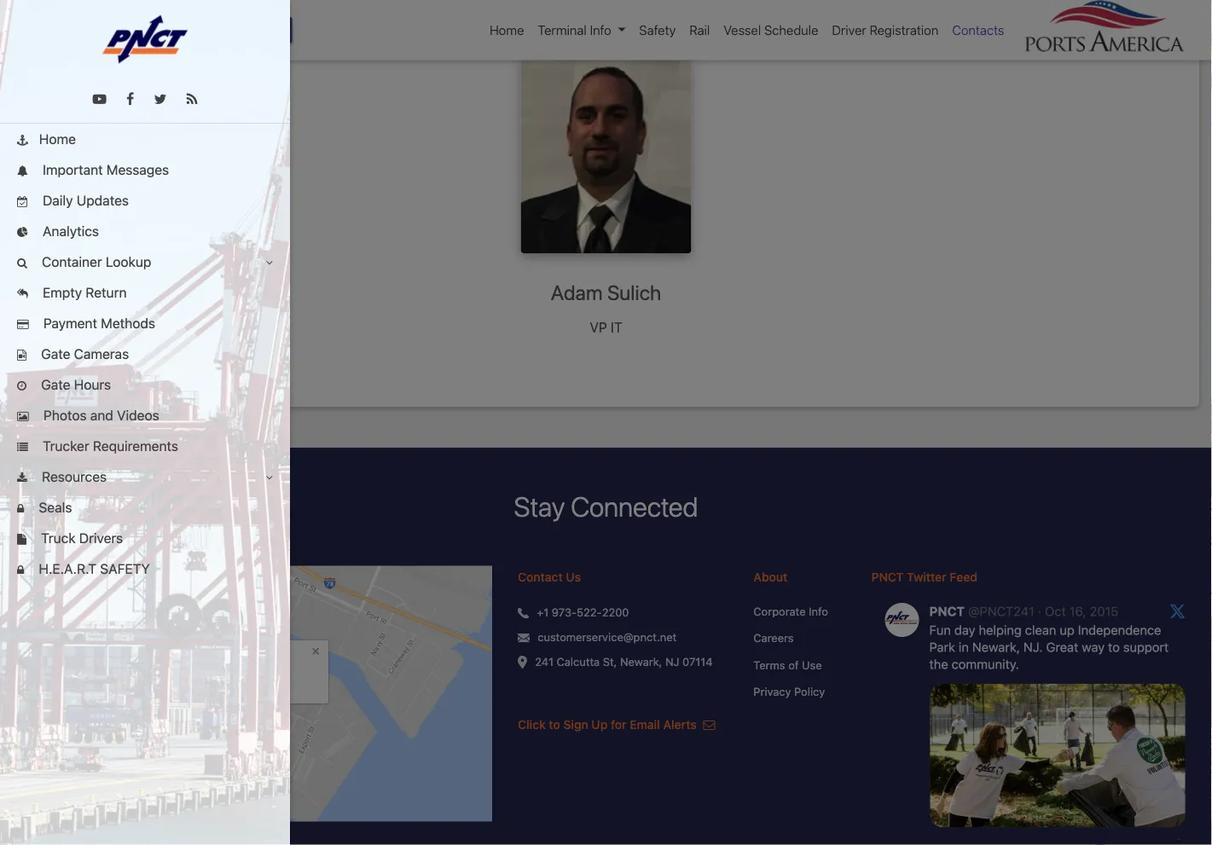 Task type: vqa. For each thing, say whether or not it's contained in the screenshot.
Cameras
yes



Task type: locate. For each thing, give the bounding box(es) containing it.
click
[[518, 718, 546, 732]]

reply all image
[[17, 289, 28, 300]]

angle down image inside container lookup link
[[266, 258, 273, 269]]

photos and videos
[[40, 408, 159, 424]]

file image
[[17, 535, 26, 546]]

vp it
[[590, 319, 623, 335]]

vessel
[[724, 23, 762, 38]]

contacts
[[953, 23, 1005, 38]]

sulich
[[608, 281, 662, 305]]

registration
[[870, 23, 939, 38]]

about
[[754, 570, 788, 584]]

2 angle down image from the top
[[266, 473, 273, 484]]

2 lock image from the top
[[17, 565, 24, 576]]

angle down image for resources
[[266, 473, 273, 484]]

facebook image
[[126, 93, 134, 106]]

lock image inside h.e.a.r.t safety link
[[17, 565, 24, 576]]

trucker requirements
[[39, 438, 178, 455]]

daily
[[43, 192, 73, 209]]

gate for gate hours
[[41, 377, 70, 393]]

1 gate from the top
[[41, 346, 70, 362]]

1 lock image from the top
[[17, 504, 24, 515]]

safety link
[[633, 14, 683, 46]]

safety
[[100, 561, 150, 577]]

1 horizontal spatial home link
[[483, 14, 531, 46]]

0 vertical spatial lock image
[[17, 504, 24, 515]]

photo image
[[17, 412, 29, 423]]

credit card image
[[17, 320, 29, 331]]

container lookup
[[38, 254, 151, 270]]

vp
[[590, 319, 607, 335]]

empty
[[43, 285, 82, 301]]

calendar check o image
[[17, 197, 28, 208]]

0 vertical spatial gate
[[41, 346, 70, 362]]

to
[[549, 718, 561, 732]]

0 vertical spatial angle down image
[[266, 258, 273, 269]]

important messages
[[39, 162, 169, 178]]

container
[[42, 254, 102, 270]]

0 vertical spatial home
[[490, 23, 524, 38]]

lock image
[[17, 504, 24, 515], [17, 565, 24, 576]]

h.e.a.r.t safety
[[35, 561, 150, 577]]

1 vertical spatial gate
[[41, 377, 70, 393]]

1 angle down image from the top
[[266, 258, 273, 269]]

lock image inside seals link
[[17, 504, 24, 515]]

envelope o image
[[704, 720, 716, 732]]

gate up photos
[[41, 377, 70, 393]]

gate cameras link
[[0, 339, 290, 370]]

home
[[490, 23, 524, 38], [39, 131, 76, 147]]

1 vertical spatial lock image
[[17, 565, 24, 576]]

search image
[[17, 258, 27, 269]]

0 horizontal spatial home link
[[0, 124, 290, 154]]

seals link
[[0, 492, 290, 523]]

list image
[[17, 443, 28, 453]]

lock image for h.e.a.r.t safety
[[17, 565, 24, 576]]

truck drivers
[[38, 530, 123, 547]]

0 vertical spatial home link
[[483, 14, 531, 46]]

download image
[[17, 473, 27, 484]]

twitter
[[907, 570, 947, 584]]

home link for safety link
[[483, 14, 531, 46]]

schedule
[[765, 23, 819, 38]]

h.e.a.r.t safety link
[[0, 554, 290, 585]]

stay
[[514, 491, 565, 523]]

home link
[[483, 14, 531, 46], [0, 124, 290, 154]]

gate cameras
[[38, 346, 129, 362]]

rail link
[[683, 14, 717, 46]]

us
[[566, 570, 581, 584]]

click to sign up for email alerts
[[518, 718, 700, 732]]

vessel schedule
[[724, 23, 819, 38]]

cameras
[[74, 346, 129, 362]]

stay connected
[[514, 491, 699, 523]]

feed
[[950, 570, 978, 584]]

empty return link
[[0, 277, 290, 308]]

drivers
[[79, 530, 123, 547]]

quick
[[17, 23, 51, 38]]

2 gate from the top
[[41, 377, 70, 393]]

gate hours
[[38, 377, 111, 393]]

clock o image
[[17, 381, 26, 392]]

lock image up file image
[[17, 504, 24, 515]]

lock image down file image
[[17, 565, 24, 576]]

1 vertical spatial angle down image
[[266, 473, 273, 484]]

payment
[[43, 315, 97, 332]]

gate down payment
[[41, 346, 70, 362]]

angle down image inside resources link
[[266, 473, 273, 484]]

contacts link
[[946, 14, 1012, 46]]

resources link
[[0, 462, 290, 492]]

lock image for seals
[[17, 504, 24, 515]]

trucker requirements link
[[0, 431, 290, 462]]

0 horizontal spatial home
[[39, 131, 76, 147]]

gate
[[41, 346, 70, 362], [41, 377, 70, 393]]

angle down image
[[266, 258, 273, 269], [266, 473, 273, 484]]

hours
[[74, 377, 111, 393]]

1 vertical spatial home link
[[0, 124, 290, 154]]



Task type: describe. For each thing, give the bounding box(es) containing it.
important
[[43, 162, 103, 178]]

and
[[90, 408, 113, 424]]

rail
[[690, 23, 710, 38]]

connected
[[571, 491, 699, 523]]

contact us
[[518, 570, 581, 584]]

1 horizontal spatial home
[[490, 23, 524, 38]]

important messages link
[[0, 154, 290, 185]]

gate for gate cameras
[[41, 346, 70, 362]]

1 vertical spatial home
[[39, 131, 76, 147]]

email
[[630, 718, 660, 732]]

seals
[[35, 500, 72, 516]]

quick links link
[[17, 20, 95, 40]]

truck
[[41, 530, 76, 547]]

sign
[[564, 718, 589, 732]]

adam
[[551, 281, 603, 305]]

rss image
[[187, 93, 197, 106]]

daily updates link
[[0, 185, 290, 216]]

empty return
[[39, 285, 127, 301]]

methods
[[101, 315, 155, 332]]

analytics
[[39, 223, 99, 239]]

quick links
[[17, 23, 84, 38]]

updates
[[77, 192, 129, 209]]

payment methods link
[[0, 308, 290, 339]]

pnct
[[872, 570, 904, 584]]

contact
[[518, 570, 563, 584]]

twitter image
[[154, 93, 167, 106]]

adam sulich image
[[521, 57, 692, 254]]

pnct twitter feed
[[872, 570, 978, 584]]

pie chart image
[[17, 227, 28, 238]]

driver registration link
[[826, 14, 946, 46]]

payment methods
[[40, 315, 155, 332]]

driver
[[833, 23, 867, 38]]

trucker
[[43, 438, 89, 455]]

videos
[[117, 408, 159, 424]]

up
[[592, 718, 608, 732]]

home link for daily updates link
[[0, 124, 290, 154]]

daily updates
[[39, 192, 129, 209]]

gate hours link
[[0, 370, 290, 400]]

messages
[[107, 162, 169, 178]]

for
[[611, 718, 627, 732]]

it
[[611, 319, 623, 335]]

truck drivers link
[[0, 523, 290, 554]]

requirements
[[93, 438, 178, 455]]

vessel schedule link
[[717, 14, 826, 46]]

driver registration
[[833, 23, 939, 38]]

youtube play image
[[93, 93, 106, 106]]

photos and videos link
[[0, 400, 290, 431]]

alerts
[[664, 718, 697, 732]]

photos
[[43, 408, 87, 424]]

lookup
[[106, 254, 151, 270]]

analytics link
[[0, 216, 290, 247]]

anchor image
[[17, 135, 28, 146]]

resources
[[38, 469, 107, 485]]

links
[[54, 23, 84, 38]]

safety
[[640, 23, 676, 38]]

angle down image for container lookup
[[266, 258, 273, 269]]

container lookup link
[[0, 247, 290, 277]]

file movie o image
[[17, 350, 26, 361]]

click to sign up for email alerts link
[[518, 718, 716, 732]]

h.e.a.r.t
[[39, 561, 97, 577]]

bell image
[[17, 166, 28, 177]]

return
[[86, 285, 127, 301]]

adam sulich
[[551, 281, 662, 305]]



